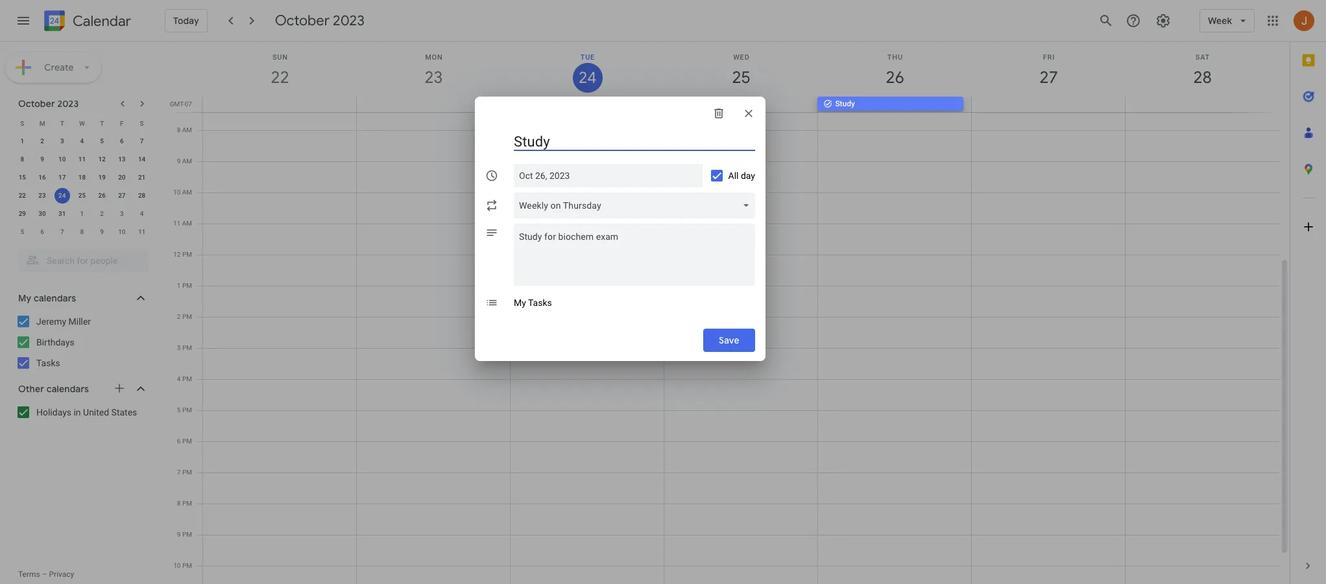 Task type: describe. For each thing, give the bounding box(es) containing it.
calendar heading
[[70, 12, 131, 30]]

10 pm
[[173, 563, 192, 570]]

0 horizontal spatial 3
[[60, 138, 64, 145]]

9 for 9 pm
[[177, 532, 181, 539]]

Study for biochem exam text field
[[514, 229, 756, 276]]

22
[[19, 192, 26, 199]]

w
[[79, 120, 85, 127]]

7 pm
[[177, 469, 192, 476]]

2 t from the left
[[100, 120, 104, 127]]

1 horizontal spatial october 2023
[[275, 12, 365, 30]]

8 for november 8 element
[[80, 228, 84, 236]]

pm for 5 pm
[[182, 407, 192, 414]]

10 for 10 element
[[58, 156, 66, 163]]

november 1 element
[[74, 206, 90, 222]]

13
[[118, 156, 126, 163]]

12 element
[[94, 152, 110, 167]]

11 am
[[173, 220, 192, 227]]

24
[[58, 192, 66, 199]]

7 for 7 pm
[[177, 469, 181, 476]]

–
[[42, 571, 47, 580]]

november 7 element
[[54, 225, 70, 240]]

31 element
[[54, 206, 70, 222]]

november 8 element
[[74, 225, 90, 240]]

2 pm
[[177, 314, 192, 321]]

23 element
[[34, 188, 50, 204]]

pm for 8 pm
[[182, 500, 192, 508]]

gmt-
[[170, 101, 185, 108]]

5 cell from the left
[[972, 97, 1126, 112]]

25 element
[[74, 188, 90, 204]]

6 cell from the left
[[1126, 97, 1279, 112]]

15 element
[[15, 170, 30, 186]]

calendar element
[[42, 8, 131, 36]]

my calendars list
[[3, 312, 161, 374]]

29
[[19, 210, 26, 217]]

5 for the november 5 element
[[20, 228, 24, 236]]

jeremy
[[36, 317, 66, 327]]

4 pm
[[177, 376, 192, 383]]

0 horizontal spatial 1
[[20, 138, 24, 145]]

all
[[729, 171, 739, 181]]

row group containing 1
[[12, 132, 152, 241]]

26
[[98, 192, 106, 199]]

1 cell from the left
[[203, 97, 357, 112]]

calendars for other calendars
[[47, 384, 89, 395]]

12 for 12
[[98, 156, 106, 163]]

6 pm
[[177, 438, 192, 445]]

save button
[[704, 325, 756, 356]]

9 am
[[177, 158, 192, 165]]

all day
[[729, 171, 756, 181]]

1 pm
[[177, 282, 192, 289]]

19
[[98, 174, 106, 181]]

pm for 9 pm
[[182, 532, 192, 539]]

my calendars button
[[3, 288, 161, 309]]

tasks inside my calendars "list"
[[36, 358, 60, 369]]

terms link
[[18, 571, 40, 580]]

7 for november 7 element
[[60, 228, 64, 236]]

miller
[[68, 317, 91, 327]]

am for 11 am
[[182, 220, 192, 227]]

23
[[39, 192, 46, 199]]

states
[[111, 408, 137, 418]]

united
[[83, 408, 109, 418]]

pm for 3 pm
[[182, 345, 192, 352]]

10 for 10 pm
[[173, 563, 181, 570]]

other calendars
[[18, 384, 89, 395]]

11 for november 11 "element"
[[138, 228, 146, 236]]

24, today element
[[54, 188, 70, 204]]

row containing 15
[[12, 169, 152, 187]]

6 for november 6 'element'
[[40, 228, 44, 236]]

other calendars button
[[3, 379, 161, 400]]

0 horizontal spatial october
[[18, 98, 55, 110]]

10 element
[[54, 152, 70, 167]]

november 2 element
[[94, 206, 110, 222]]

pm for 2 pm
[[182, 314, 192, 321]]

5 pm
[[177, 407, 192, 414]]

9 for 9 am
[[177, 158, 181, 165]]

1 horizontal spatial 5
[[100, 138, 104, 145]]

0 vertical spatial 7
[[140, 138, 144, 145]]

18
[[78, 174, 86, 181]]

11 element
[[74, 152, 90, 167]]

privacy
[[49, 571, 74, 580]]

6 for 6 pm
[[177, 438, 181, 445]]

holidays in united states
[[36, 408, 137, 418]]

holidays
[[36, 408, 71, 418]]

4 for 4 pm
[[177, 376, 181, 383]]

29 element
[[15, 206, 30, 222]]

row containing 8
[[12, 151, 152, 169]]

26 element
[[94, 188, 110, 204]]

f
[[120, 120, 124, 127]]

10 for november 10 "element"
[[118, 228, 126, 236]]

today
[[173, 15, 199, 27]]

Edit title text field
[[514, 132, 756, 151]]

15
[[19, 174, 26, 181]]

8 up 15
[[20, 156, 24, 163]]

1 s from the left
[[20, 120, 24, 127]]

25
[[78, 192, 86, 199]]

31
[[58, 210, 66, 217]]

3 pm
[[177, 345, 192, 352]]

1 horizontal spatial october
[[275, 12, 330, 30]]

19 element
[[94, 170, 110, 186]]

row containing 22
[[12, 187, 152, 205]]

pm for 10 pm
[[182, 563, 192, 570]]



Task type: locate. For each thing, give the bounding box(es) containing it.
0 vertical spatial 2
[[40, 138, 44, 145]]

9 inside november 9 element
[[100, 228, 104, 236]]

1 vertical spatial 11
[[173, 220, 181, 227]]

9 up 16
[[40, 156, 44, 163]]

1
[[20, 138, 24, 145], [80, 210, 84, 217], [177, 282, 181, 289]]

0 vertical spatial 12
[[98, 156, 106, 163]]

0 horizontal spatial 2023
[[57, 98, 79, 110]]

6 inside study grid
[[177, 438, 181, 445]]

11 down 10 am
[[173, 220, 181, 227]]

november 10 element
[[114, 225, 130, 240]]

7 down 31 'element'
[[60, 228, 64, 236]]

calendars
[[34, 293, 76, 304], [47, 384, 89, 395]]

jeremy miller
[[36, 317, 91, 327]]

pm down 8 pm
[[182, 532, 192, 539]]

2 am from the top
[[182, 158, 192, 165]]

10 for 10 am
[[173, 189, 181, 196]]

7 row from the top
[[12, 223, 152, 241]]

7
[[140, 138, 144, 145], [60, 228, 64, 236], [177, 469, 181, 476]]

calendars for my calendars
[[34, 293, 76, 304]]

2 vertical spatial 5
[[177, 407, 181, 414]]

None field
[[514, 193, 761, 219]]

7 pm from the top
[[182, 438, 192, 445]]

0 horizontal spatial 4
[[80, 138, 84, 145]]

pm for 12 pm
[[182, 251, 192, 258]]

today button
[[165, 9, 208, 32]]

privacy link
[[49, 571, 74, 580]]

2 inside study grid
[[177, 314, 181, 321]]

10 up 11 am
[[173, 189, 181, 196]]

3 inside november 3 element
[[120, 210, 124, 217]]

0 horizontal spatial 2
[[40, 138, 44, 145]]

november 6 element
[[34, 225, 50, 240]]

1 horizontal spatial 7
[[140, 138, 144, 145]]

11 pm from the top
[[182, 563, 192, 570]]

my calendars
[[18, 293, 76, 304]]

5 for 5 pm
[[177, 407, 181, 414]]

1 horizontal spatial 12
[[173, 251, 181, 258]]

pm down 9 pm
[[182, 563, 192, 570]]

2 row from the top
[[12, 132, 152, 151]]

1 horizontal spatial 11
[[138, 228, 146, 236]]

8
[[177, 127, 181, 134], [20, 156, 24, 163], [80, 228, 84, 236], [177, 500, 181, 508]]

24 cell
[[52, 187, 72, 205]]

2 pm from the top
[[182, 282, 192, 289]]

1 row from the top
[[12, 114, 152, 132]]

row down w
[[12, 132, 152, 151]]

0 horizontal spatial 7
[[60, 228, 64, 236]]

my
[[18, 293, 31, 304], [514, 298, 526, 308]]

2
[[40, 138, 44, 145], [100, 210, 104, 217], [177, 314, 181, 321]]

27 element
[[114, 188, 130, 204]]

pm up 2 pm
[[182, 282, 192, 289]]

1 vertical spatial 3
[[120, 210, 124, 217]]

4 down the 28 "element" in the top left of the page
[[140, 210, 144, 217]]

1 horizontal spatial 2
[[100, 210, 104, 217]]

0 horizontal spatial 12
[[98, 156, 106, 163]]

terms
[[18, 571, 40, 580]]

3 row from the top
[[12, 151, 152, 169]]

10 inside "element"
[[118, 228, 126, 236]]

october 2023
[[275, 12, 365, 30], [18, 98, 79, 110]]

my tasks
[[514, 298, 552, 308]]

pm for 1 pm
[[182, 282, 192, 289]]

2 vertical spatial 7
[[177, 469, 181, 476]]

8 down november 1 element
[[80, 228, 84, 236]]

2 s from the left
[[140, 120, 144, 127]]

0 horizontal spatial s
[[20, 120, 24, 127]]

10 down november 3 element
[[118, 228, 126, 236]]

terms – privacy
[[18, 571, 74, 580]]

0 horizontal spatial october 2023
[[18, 98, 79, 110]]

0 horizontal spatial my
[[18, 293, 31, 304]]

2 cell from the left
[[357, 97, 511, 112]]

pm up 4 pm
[[182, 345, 192, 352]]

6 up '7 pm'
[[177, 438, 181, 445]]

1 horizontal spatial t
[[100, 120, 104, 127]]

pm down 3 pm
[[182, 376, 192, 383]]

1 vertical spatial 1
[[80, 210, 84, 217]]

12 down 11 am
[[173, 251, 181, 258]]

1 vertical spatial calendars
[[47, 384, 89, 395]]

row down 18 element
[[12, 187, 152, 205]]

row containing s
[[12, 114, 152, 132]]

1 horizontal spatial s
[[140, 120, 144, 127]]

1 am from the top
[[182, 127, 192, 134]]

pm up 3 pm
[[182, 314, 192, 321]]

0 vertical spatial 11
[[78, 156, 86, 163]]

5 down 29 'element'
[[20, 228, 24, 236]]

11 inside study grid
[[173, 220, 181, 227]]

9 for november 9 element
[[100, 228, 104, 236]]

21 element
[[134, 170, 150, 186]]

pm for 4 pm
[[182, 376, 192, 383]]

study row
[[197, 97, 1290, 112]]

2 horizontal spatial 7
[[177, 469, 181, 476]]

1 vertical spatial 12
[[173, 251, 181, 258]]

9 pm from the top
[[182, 500, 192, 508]]

8 down '7 pm'
[[177, 500, 181, 508]]

row containing 1
[[12, 132, 152, 151]]

11 inside "element"
[[138, 228, 146, 236]]

2 vertical spatial 2
[[177, 314, 181, 321]]

study button
[[818, 97, 964, 111]]

8 pm
[[177, 500, 192, 508]]

5
[[100, 138, 104, 145], [20, 228, 24, 236], [177, 407, 181, 414]]

1 vertical spatial 5
[[20, 228, 24, 236]]

november 9 element
[[94, 225, 110, 240]]

10
[[58, 156, 66, 163], [173, 189, 181, 196], [118, 228, 126, 236], [173, 563, 181, 570]]

12 pm
[[173, 251, 192, 258]]

row up november 8 element
[[12, 205, 152, 223]]

10 pm from the top
[[182, 532, 192, 539]]

row
[[12, 114, 152, 132], [12, 132, 152, 151], [12, 151, 152, 169], [12, 169, 152, 187], [12, 187, 152, 205], [12, 205, 152, 223], [12, 223, 152, 241]]

14 element
[[134, 152, 150, 167]]

1 down 12 pm
[[177, 282, 181, 289]]

pm down the 5 pm
[[182, 438, 192, 445]]

am down 9 am
[[182, 189, 192, 196]]

october 2023 grid
[[12, 114, 152, 241]]

17 element
[[54, 170, 70, 186]]

1 t from the left
[[60, 120, 64, 127]]

1 pm from the top
[[182, 251, 192, 258]]

gmt-07
[[170, 101, 192, 108]]

14
[[138, 156, 146, 163]]

0 vertical spatial 1
[[20, 138, 24, 145]]

10 down 9 pm
[[173, 563, 181, 570]]

1 vertical spatial october 2023
[[18, 98, 79, 110]]

7 inside study grid
[[177, 469, 181, 476]]

20 element
[[114, 170, 130, 186]]

0 vertical spatial 2023
[[333, 12, 365, 30]]

row containing 29
[[12, 205, 152, 223]]

0 horizontal spatial 11
[[78, 156, 86, 163]]

9 up 10 pm
[[177, 532, 181, 539]]

2 for "november 2" element
[[100, 210, 104, 217]]

row up 25
[[12, 169, 152, 187]]

0 vertical spatial tasks
[[528, 298, 552, 308]]

5 up 12 element at top left
[[100, 138, 104, 145]]

main drawer image
[[16, 13, 31, 29]]

my for my tasks
[[514, 298, 526, 308]]

8 down gmt-
[[177, 127, 181, 134]]

row up 11 element
[[12, 114, 152, 132]]

2 vertical spatial 6
[[177, 438, 181, 445]]

3 inside study grid
[[177, 345, 181, 352]]

1 horizontal spatial 2023
[[333, 12, 365, 30]]

9 down "november 2" element
[[100, 228, 104, 236]]

s right 'f'
[[140, 120, 144, 127]]

1 vertical spatial 6
[[40, 228, 44, 236]]

t left 'f'
[[100, 120, 104, 127]]

3 cell from the left
[[511, 97, 664, 112]]

0 vertical spatial 6
[[120, 138, 124, 145]]

11 for 11 am
[[173, 220, 181, 227]]

1 horizontal spatial 3
[[120, 210, 124, 217]]

None search field
[[0, 244, 161, 273]]

22 element
[[15, 188, 30, 204]]

3 pm from the top
[[182, 314, 192, 321]]

1 vertical spatial october
[[18, 98, 55, 110]]

30
[[39, 210, 46, 217]]

1 inside study grid
[[177, 282, 181, 289]]

20
[[118, 174, 126, 181]]

6 row from the top
[[12, 205, 152, 223]]

0 horizontal spatial tasks
[[36, 358, 60, 369]]

my for my calendars
[[18, 293, 31, 304]]

1 horizontal spatial my
[[514, 298, 526, 308]]

pm up 1 pm
[[182, 251, 192, 258]]

am
[[182, 127, 192, 134], [182, 158, 192, 165], [182, 189, 192, 196], [182, 220, 192, 227]]

17
[[58, 174, 66, 181]]

2 horizontal spatial 6
[[177, 438, 181, 445]]

1 down 25 element
[[80, 210, 84, 217]]

m
[[39, 120, 45, 127]]

study
[[836, 99, 855, 108]]

1 for 1 pm
[[177, 282, 181, 289]]

row group
[[12, 132, 152, 241]]

4
[[80, 138, 84, 145], [140, 210, 144, 217], [177, 376, 181, 383]]

other
[[18, 384, 44, 395]]

2 down m
[[40, 138, 44, 145]]

4 pm from the top
[[182, 345, 192, 352]]

5 down 4 pm
[[177, 407, 181, 414]]

calendars up jeremy
[[34, 293, 76, 304]]

1 vertical spatial 2023
[[57, 98, 79, 110]]

s left m
[[20, 120, 24, 127]]

1 vertical spatial 7
[[60, 228, 64, 236]]

pm for 6 pm
[[182, 438, 192, 445]]

07
[[185, 101, 192, 108]]

30 element
[[34, 206, 50, 222]]

2 vertical spatial 3
[[177, 345, 181, 352]]

november 3 element
[[114, 206, 130, 222]]

4 down w
[[80, 138, 84, 145]]

0 vertical spatial 3
[[60, 138, 64, 145]]

calendar
[[73, 12, 131, 30]]

am for 8 am
[[182, 127, 192, 134]]

study grid
[[166, 42, 1290, 585]]

tab list
[[1291, 42, 1327, 548]]

in
[[74, 408, 81, 418]]

row containing 5
[[12, 223, 152, 241]]

28 element
[[134, 188, 150, 204]]

1 up 15
[[20, 138, 24, 145]]

save
[[719, 335, 740, 347]]

1 horizontal spatial tasks
[[528, 298, 552, 308]]

1 horizontal spatial 6
[[120, 138, 124, 145]]

1 horizontal spatial 4
[[140, 210, 144, 217]]

am down "07" in the top of the page
[[182, 127, 192, 134]]

11 up 18
[[78, 156, 86, 163]]

7 up the 14
[[140, 138, 144, 145]]

8 pm from the top
[[182, 469, 192, 476]]

pm for 7 pm
[[182, 469, 192, 476]]

2 vertical spatial 1
[[177, 282, 181, 289]]

my inside dropdown button
[[18, 293, 31, 304]]

pm down 6 pm
[[182, 469, 192, 476]]

am down '8 am'
[[182, 158, 192, 165]]

2 horizontal spatial 2
[[177, 314, 181, 321]]

28
[[138, 192, 146, 199]]

0 vertical spatial october 2023
[[275, 12, 365, 30]]

0 vertical spatial 4
[[80, 138, 84, 145]]

0 vertical spatial 5
[[100, 138, 104, 145]]

3 for 3 pm
[[177, 345, 181, 352]]

10 am
[[173, 189, 192, 196]]

0 horizontal spatial 6
[[40, 228, 44, 236]]

am for 10 am
[[182, 189, 192, 196]]

1 horizontal spatial 1
[[80, 210, 84, 217]]

1 for november 1 element
[[80, 210, 84, 217]]

7 down 6 pm
[[177, 469, 181, 476]]

november 4 element
[[134, 206, 150, 222]]

2 vertical spatial 11
[[138, 228, 146, 236]]

2 horizontal spatial 4
[[177, 376, 181, 383]]

2 horizontal spatial 3
[[177, 345, 181, 352]]

0 vertical spatial october
[[275, 12, 330, 30]]

1 vertical spatial 2
[[100, 210, 104, 217]]

2 horizontal spatial 5
[[177, 407, 181, 414]]

12
[[98, 156, 106, 163], [173, 251, 181, 258]]

16
[[39, 174, 46, 181]]

2 vertical spatial 4
[[177, 376, 181, 383]]

4 cell from the left
[[664, 97, 818, 112]]

3 am from the top
[[182, 189, 192, 196]]

0 vertical spatial calendars
[[34, 293, 76, 304]]

5 inside study grid
[[177, 407, 181, 414]]

1 vertical spatial 4
[[140, 210, 144, 217]]

13 element
[[114, 152, 130, 167]]

3 for november 3 element
[[120, 210, 124, 217]]

row up 18
[[12, 151, 152, 169]]

3 up 4 pm
[[177, 345, 181, 352]]

5 pm from the top
[[182, 376, 192, 383]]

12 inside study grid
[[173, 251, 181, 258]]

3 down 27 element
[[120, 210, 124, 217]]

8 am
[[177, 127, 192, 134]]

t
[[60, 120, 64, 127], [100, 120, 104, 127]]

november 11 element
[[134, 225, 150, 240]]

pm up 9 pm
[[182, 500, 192, 508]]

12 inside row
[[98, 156, 106, 163]]

10 up 17
[[58, 156, 66, 163]]

row down november 1 element
[[12, 223, 152, 241]]

6 pm from the top
[[182, 407, 192, 414]]

Start date text field
[[519, 168, 571, 184]]

6
[[120, 138, 124, 145], [40, 228, 44, 236], [177, 438, 181, 445]]

4 for november 4 element
[[140, 210, 144, 217]]

october
[[275, 12, 330, 30], [18, 98, 55, 110]]

cell
[[203, 97, 357, 112], [357, 97, 511, 112], [511, 97, 664, 112], [664, 97, 818, 112], [972, 97, 1126, 112], [1126, 97, 1279, 112]]

6 inside 'element'
[[40, 228, 44, 236]]

november 5 element
[[15, 225, 30, 240]]

16 element
[[34, 170, 50, 186]]

calendars up in
[[47, 384, 89, 395]]

8 for 8 pm
[[177, 500, 181, 508]]

8 for 8 am
[[177, 127, 181, 134]]

4 inside study grid
[[177, 376, 181, 383]]

pm
[[182, 251, 192, 258], [182, 282, 192, 289], [182, 314, 192, 321], [182, 345, 192, 352], [182, 376, 192, 383], [182, 407, 192, 414], [182, 438, 192, 445], [182, 469, 192, 476], [182, 500, 192, 508], [182, 532, 192, 539], [182, 563, 192, 570]]

5 row from the top
[[12, 187, 152, 205]]

7 inside november 7 element
[[60, 228, 64, 236]]

2 horizontal spatial 11
[[173, 220, 181, 227]]

21
[[138, 174, 146, 181]]

s
[[20, 120, 24, 127], [140, 120, 144, 127]]

3 up 10 element
[[60, 138, 64, 145]]

tasks
[[528, 298, 552, 308], [36, 358, 60, 369]]

0 horizontal spatial t
[[60, 120, 64, 127]]

2 for 2 pm
[[177, 314, 181, 321]]

9
[[40, 156, 44, 163], [177, 158, 181, 165], [100, 228, 104, 236], [177, 532, 181, 539]]

18 element
[[74, 170, 90, 186]]

2023
[[333, 12, 365, 30], [57, 98, 79, 110]]

11 down november 4 element
[[138, 228, 146, 236]]

2 up 3 pm
[[177, 314, 181, 321]]

4 am from the top
[[182, 220, 192, 227]]

12 for 12 pm
[[173, 251, 181, 258]]

4 row from the top
[[12, 169, 152, 187]]

t left w
[[60, 120, 64, 127]]

27
[[118, 192, 126, 199]]

am for 9 am
[[182, 158, 192, 165]]

6 down 'f'
[[120, 138, 124, 145]]

9 pm
[[177, 532, 192, 539]]

6 down the 30 element
[[40, 228, 44, 236]]

birthdays
[[36, 338, 74, 348]]

11
[[78, 156, 86, 163], [173, 220, 181, 227], [138, 228, 146, 236]]

am up 12 pm
[[182, 220, 192, 227]]

0 horizontal spatial 5
[[20, 228, 24, 236]]

11 for 11 element
[[78, 156, 86, 163]]

2 horizontal spatial 1
[[177, 282, 181, 289]]

4 up the 5 pm
[[177, 376, 181, 383]]

2 down 26 element
[[100, 210, 104, 217]]

day
[[741, 171, 756, 181]]

9 up 10 am
[[177, 158, 181, 165]]

3
[[60, 138, 64, 145], [120, 210, 124, 217], [177, 345, 181, 352]]

12 up 19
[[98, 156, 106, 163]]

pm down 4 pm
[[182, 407, 192, 414]]

1 vertical spatial tasks
[[36, 358, 60, 369]]



Task type: vqa. For each thing, say whether or not it's contained in the screenshot.


